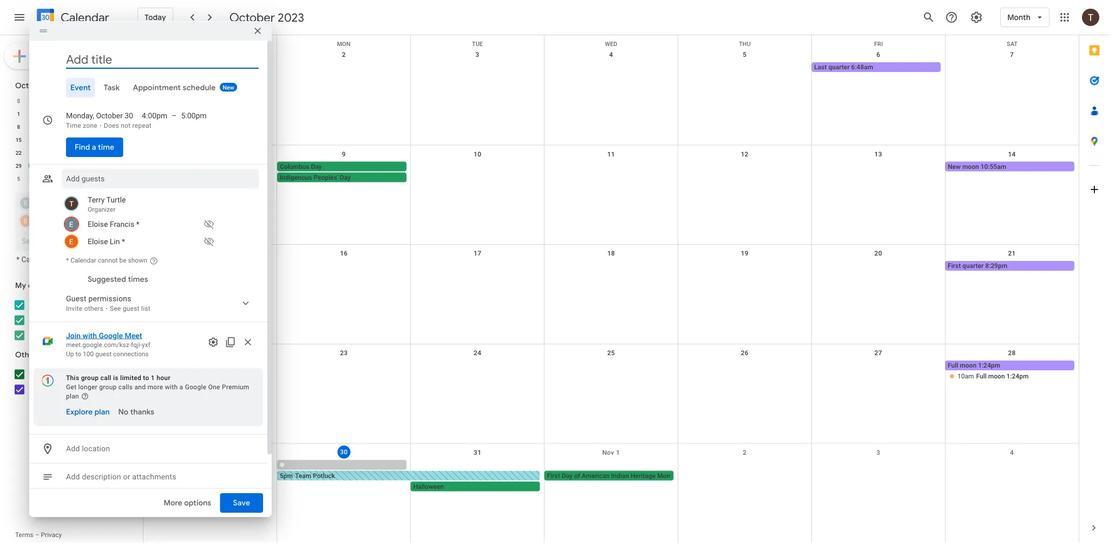 Task type: vqa. For each thing, say whether or not it's contained in the screenshot.
first tree from the bottom
no



Task type: locate. For each thing, give the bounding box(es) containing it.
0 vertical spatial group
[[81, 374, 99, 382]]

8 down november 1 element
[[67, 175, 70, 182]]

19
[[82, 136, 88, 143], [741, 250, 749, 257]]

31 up halloween "button"
[[474, 449, 482, 456]]

0 horizontal spatial quarter
[[829, 63, 850, 71]]

1 horizontal spatial first
[[948, 262, 961, 270]]

9 up columbus day button at the top of the page
[[342, 150, 346, 158]]

new element
[[220, 83, 237, 92]]

time
[[66, 122, 81, 129]]

0 horizontal spatial guest
[[95, 350, 112, 358]]

1:24pm down the 'full moon 1:24pm' button
[[1007, 372, 1029, 380]]

a right the "26" "element"
[[92, 142, 96, 152]]

1 vertical spatial 2023
[[48, 81, 66, 90]]

0 horizontal spatial 27
[[99, 149, 105, 156]]

description
[[82, 472, 121, 481]]

13 element
[[95, 120, 108, 133]]

1 horizontal spatial 7
[[117, 110, 120, 117]]

1 vertical spatial month
[[657, 472, 676, 479]]

explore plan
[[66, 407, 110, 417]]

first day of american indian heritage month button
[[545, 471, 676, 481]]

28
[[115, 149, 121, 156], [1009, 349, 1016, 357]]

turtle for terry turtle organizer
[[106, 195, 126, 204]]

cannot down eloise lin *
[[98, 257, 118, 264]]

30 for 1
[[32, 162, 38, 169]]

* calendar cannot be shown
[[16, 255, 111, 264], [66, 257, 147, 264]]

5 inside grid
[[743, 51, 747, 58]]

monday column header
[[27, 94, 44, 107]]

0 horizontal spatial 28
[[115, 149, 121, 156]]

eloise for eloise lin *
[[88, 237, 108, 246]]

24
[[474, 349, 482, 357]]

22 up 29
[[16, 149, 22, 156]]

12 inside grid
[[741, 150, 749, 158]]

6 up 13 element
[[100, 110, 103, 117]]

permissions
[[88, 294, 131, 303]]

1 horizontal spatial to
[[143, 374, 149, 382]]

1 horizontal spatial tab list
[[1080, 35, 1110, 513]]

explore
[[66, 407, 93, 417]]

quarter left 8:29pm
[[963, 262, 984, 270]]

first for first day of american indian heritage month
[[547, 472, 560, 479]]

1 horizontal spatial october
[[96, 111, 123, 120]]

event
[[70, 83, 91, 93]]

join
[[66, 331, 81, 340]]

grid
[[143, 35, 1079, 543]]

terry inside terry turtle organizer
[[88, 195, 105, 204]]

* Calendar cannot be shown search field
[[0, 188, 134, 264]]

22 for 24
[[206, 349, 214, 357]]

moon up 10am
[[960, 362, 977, 369]]

0 vertical spatial 2023
[[278, 10, 304, 25]]

first left the american
[[547, 472, 560, 479]]

0 horizontal spatial tab list
[[38, 78, 259, 97]]

eloise for eloise francis *
[[88, 220, 108, 229]]

the
[[66, 385, 77, 394]]

14 for sun
[[1009, 150, 1016, 158]]

21
[[115, 136, 121, 143], [1009, 250, 1016, 257]]

1 horizontal spatial 18
[[607, 250, 615, 257]]

31 element
[[45, 159, 58, 172]]

14 inside grid
[[1009, 150, 1016, 158]]

1 horizontal spatial google
[[185, 383, 207, 391]]

eloise inside tree item
[[88, 220, 108, 229]]

11 for october 2023
[[65, 123, 72, 130]]

new
[[223, 84, 234, 91]]

0 vertical spatial guest
[[123, 305, 140, 312]]

0 vertical spatial day
[[311, 163, 322, 170]]

15 inside grid
[[206, 250, 214, 257]]

0 vertical spatial 22
[[16, 149, 22, 156]]

8
[[17, 123, 20, 130], [67, 175, 70, 182]]

eloise inside tree item
[[88, 237, 108, 246]]

0 vertical spatial quarter
[[829, 63, 850, 71]]

2 for nov 1
[[743, 449, 747, 456]]

0 vertical spatial turtle
[[106, 195, 126, 204]]

7 down '31' element
[[50, 175, 53, 182]]

31 up the november 7 element on the left top of the page
[[49, 162, 55, 169]]

1 horizontal spatial quarter
[[963, 262, 984, 270]]

november 6 element
[[29, 172, 42, 185]]

1 horizontal spatial 11
[[607, 150, 615, 158]]

and
[[135, 383, 146, 391]]

1 vertical spatial october 2023
[[15, 81, 66, 90]]

sat
[[1007, 41, 1018, 47]]

4:00pm
[[142, 111, 167, 120]]

cell
[[143, 62, 277, 73], [277, 62, 411, 73], [678, 62, 812, 73], [27, 133, 44, 146], [27, 146, 44, 159], [143, 162, 277, 183], [277, 162, 411, 183], [411, 162, 545, 183], [545, 162, 678, 183], [678, 162, 812, 183], [812, 162, 946, 183], [143, 261, 277, 272], [277, 261, 411, 272], [411, 261, 545, 272], [545, 261, 678, 272], [812, 261, 946, 272], [143, 361, 277, 382], [277, 361, 411, 382], [411, 361, 545, 382], [545, 361, 678, 382], [812, 361, 946, 382], [945, 361, 1079, 382], [143, 460, 277, 492], [277, 460, 545, 492], [812, 460, 946, 492]]

cell containing 5pm
[[277, 460, 545, 492]]

1:24pm up the 10am full moon 1:24pm
[[979, 362, 1001, 369]]

0 horizontal spatial 20
[[99, 136, 105, 143]]

9
[[342, 150, 346, 158], [84, 175, 87, 182]]

7 up 14 element
[[117, 110, 120, 117]]

31 inside grid
[[474, 449, 482, 456]]

2 vertical spatial 30
[[340, 448, 348, 456]]

today
[[145, 12, 166, 22]]

find a time button
[[66, 134, 123, 160]]

15 up 22 element
[[16, 136, 22, 143]]

of left the
[[57, 385, 64, 394]]

first inside first day of american indian heritage month button
[[547, 472, 560, 479]]

1 horizontal spatial 2
[[342, 51, 346, 58]]

15 for 18
[[16, 136, 22, 143]]

1 vertical spatial first
[[547, 472, 560, 479]]

100
[[83, 350, 94, 358]]

in
[[61, 370, 67, 379]]

turtle
[[106, 195, 126, 204], [49, 301, 68, 309]]

task
[[104, 83, 120, 93]]

1 eloise from the top
[[88, 220, 108, 229]]

12 for october 2023
[[82, 123, 88, 130]]

terms link
[[15, 531, 33, 539]]

eloise down organizer
[[88, 220, 108, 229]]

grid containing 2
[[143, 35, 1079, 543]]

group down call
[[99, 383, 117, 391]]

1 horizontal spatial 20
[[875, 250, 883, 257]]

row containing 30
[[143, 444, 1079, 543]]

november 7 element
[[45, 172, 58, 185]]

1 horizontal spatial 30
[[125, 111, 133, 120]]

0 horizontal spatial 12
[[82, 123, 88, 130]]

new moon 10:55am
[[948, 163, 1007, 170]]

phases of the moon
[[30, 385, 98, 394]]

moon
[[963, 163, 979, 170], [960, 362, 977, 369], [989, 372, 1005, 380]]

2 horizontal spatial october
[[229, 10, 275, 25]]

21 inside 21 element
[[115, 136, 121, 143]]

first inside "first quarter 8:29pm" 'button'
[[948, 262, 961, 270]]

october 2023 grid
[[10, 94, 127, 185]]

31 for nov 1
[[474, 449, 482, 456]]

month up sat
[[1008, 12, 1031, 22]]

eloise left lin
[[88, 237, 108, 246]]

22 up one
[[206, 349, 214, 357]]

plan
[[66, 393, 79, 400], [95, 407, 110, 417]]

3
[[476, 51, 480, 58], [50, 110, 53, 117], [100, 162, 103, 169], [877, 449, 881, 456]]

28 up the 'full moon 1:24pm' button
[[1009, 349, 1016, 357]]

11 inside october 2023 grid
[[65, 123, 72, 130]]

0 horizontal spatial october 2023
[[15, 81, 66, 90]]

to
[[76, 350, 81, 358], [143, 374, 149, 382]]

30 cell
[[27, 159, 44, 172]]

14 up new moon 10:55am button
[[1009, 150, 1016, 158]]

eloise francis tree item
[[62, 216, 259, 233]]

2 horizontal spatial day
[[562, 472, 573, 479]]

terms
[[15, 531, 33, 539]]

14 inside october 2023 grid
[[115, 123, 121, 130]]

calendars up in in the bottom left of the page
[[39, 350, 74, 360]]

1 vertical spatial 14
[[1009, 150, 1016, 158]]

1 vertical spatial 31
[[474, 449, 482, 456]]

15 inside october 2023 grid
[[16, 136, 22, 143]]

tab list
[[1080, 35, 1110, 513], [38, 78, 259, 97]]

1 up november 8 element
[[67, 162, 70, 169]]

first left 8:29pm
[[948, 262, 961, 270]]

25 inside october 2023 grid
[[65, 149, 72, 156]]

1 horizontal spatial of
[[574, 472, 580, 479]]

guest left list
[[123, 305, 140, 312]]

31 inside '31' element
[[49, 162, 55, 169]]

eloise lin *
[[88, 237, 125, 246]]

calendars
[[28, 281, 64, 291], [39, 350, 74, 360]]

0 horizontal spatial be
[[78, 255, 87, 264]]

day up the peoples'
[[311, 163, 322, 170]]

* right 'francis'
[[136, 220, 140, 229]]

0 horizontal spatial october
[[15, 81, 46, 90]]

meet.google.com/ksz-
[[66, 341, 131, 349]]

15 down show schedule of eloise francis image
[[206, 250, 214, 257]]

17
[[474, 250, 482, 257]]

0 vertical spatial eloise
[[88, 220, 108, 229]]

google up meet.google.com/ksz-
[[99, 331, 123, 340]]

calendar element
[[35, 6, 109, 30]]

1 horizontal spatial 27
[[875, 349, 883, 357]]

* inside eloise francis tree item
[[136, 220, 140, 229]]

s
[[17, 97, 20, 104]]

1 horizontal spatial 28
[[1009, 349, 1016, 357]]

row containing 9
[[143, 145, 1079, 245]]

9 down 'november 2' element
[[84, 175, 87, 182]]

event button
[[66, 78, 95, 97]]

to right 'up'
[[76, 350, 81, 358]]

day inside button
[[562, 472, 573, 479]]

10 inside 10 'element'
[[49, 123, 55, 130]]

is
[[113, 374, 118, 382]]

schedule
[[183, 83, 216, 93]]

1 vertical spatial 15
[[206, 250, 214, 257]]

1 vertical spatial terry
[[30, 301, 47, 309]]

1 vertical spatial day
[[340, 174, 351, 181]]

0 vertical spatial 8
[[17, 123, 20, 130]]

1 add from the top
[[66, 444, 80, 453]]

6 inside october 2023 grid
[[100, 110, 103, 117]]

terry inside my calendars list
[[30, 301, 47, 309]]

of inside button
[[574, 472, 580, 479]]

moon right new in the top right of the page
[[963, 163, 979, 170]]

14 for october 2023
[[115, 123, 121, 130]]

1 horizontal spatial 12
[[741, 150, 749, 158]]

settings menu image
[[970, 11, 983, 24]]

calendars for my calendars
[[28, 281, 64, 291]]

6 down fri
[[877, 51, 881, 58]]

1:24pm inside button
[[979, 362, 1001, 369]]

quarter right 'last'
[[829, 63, 850, 71]]

1 horizontal spatial 26
[[741, 349, 749, 357]]

5 down thu
[[743, 51, 747, 58]]

13 inside grid
[[875, 150, 883, 158]]

does
[[104, 122, 119, 129]]

row
[[143, 35, 1079, 47], [143, 46, 1079, 145], [10, 94, 127, 107], [10, 107, 127, 120], [10, 120, 127, 133], [10, 133, 127, 146], [143, 145, 1079, 245], [10, 146, 127, 159], [10, 159, 127, 172], [10, 172, 127, 185], [143, 245, 1079, 344], [143, 344, 1079, 444], [143, 444, 1079, 543]]

row group
[[10, 107, 127, 185]]

turtle for terry turtle
[[49, 301, 68, 309]]

1 vertical spatial calendars
[[39, 350, 74, 360]]

full up 10am
[[948, 362, 959, 369]]

1:24pm
[[979, 362, 1001, 369], [1007, 372, 1029, 380]]

0 horizontal spatial turtle
[[49, 301, 68, 309]]

row containing 8
[[10, 120, 127, 133]]

* right lin
[[122, 237, 125, 246]]

1 horizontal spatial 1:24pm
[[1007, 372, 1029, 380]]

28 up the november 4 element at the top of the page
[[115, 149, 121, 156]]

calendar heading
[[58, 10, 109, 25]]

this
[[66, 374, 79, 382]]

4
[[609, 51, 613, 58], [67, 110, 70, 117], [117, 162, 120, 169], [1010, 449, 1014, 456]]

a right more
[[180, 383, 183, 391]]

terry up organizer
[[88, 195, 105, 204]]

with inside join with google meet meet.google.com/ksz-fqji-yxf up to 100 guest connections
[[83, 331, 97, 340]]

turtle inside terry turtle organizer
[[106, 195, 126, 204]]

1 vertical spatial 21
[[1009, 250, 1016, 257]]

terry turtle
[[30, 301, 68, 309]]

0 horizontal spatial 10
[[49, 123, 55, 130]]

with down hour
[[165, 383, 178, 391]]

0 horizontal spatial a
[[92, 142, 96, 152]]

quarter inside last quarter 6:48am button
[[829, 63, 850, 71]]

quarter inside "first quarter 8:29pm" 'button'
[[963, 262, 984, 270]]

0 vertical spatial october 2023
[[229, 10, 304, 25]]

14 element
[[112, 120, 125, 133]]

22 element
[[12, 146, 25, 159]]

google left one
[[185, 383, 207, 391]]

does not repeat
[[104, 122, 152, 129]]

2 for 1
[[84, 162, 87, 169]]

shown up 'times'
[[128, 257, 147, 264]]

month right heritage
[[657, 472, 676, 479]]

22 inside grid
[[206, 349, 214, 357]]

be inside search box
[[78, 255, 87, 264]]

lin
[[110, 237, 120, 246]]

8 up 15 element
[[17, 123, 20, 130]]

1 horizontal spatial 22
[[206, 349, 214, 357]]

full down the 'full moon 1:24pm'
[[977, 372, 987, 380]]

27 inside october 2023 grid
[[99, 149, 105, 156]]

11 inside grid
[[607, 150, 615, 158]]

3 inside november 3 element
[[100, 162, 103, 169]]

18 inside october 2023 grid
[[65, 136, 72, 143]]

turtle inside my calendars list
[[49, 301, 68, 309]]

add description or attachments
[[66, 472, 176, 481]]

2 vertical spatial day
[[562, 472, 573, 479]]

google
[[99, 331, 123, 340], [185, 383, 207, 391]]

1 vertical spatial plan
[[95, 407, 110, 417]]

13 inside row group
[[99, 123, 105, 130]]

potluck
[[313, 472, 335, 479]]

0 horizontal spatial 25
[[65, 149, 72, 156]]

2 vertical spatial 2
[[743, 449, 747, 456]]

* up my
[[16, 255, 20, 264]]

1 vertical spatial 8
[[67, 175, 70, 182]]

columbus day button
[[277, 162, 407, 171]]

1 vertical spatial to
[[143, 374, 149, 382]]

add left description
[[66, 472, 80, 481]]

of left the american
[[574, 472, 580, 479]]

turtle up organizer
[[106, 195, 126, 204]]

0 horizontal spatial day
[[311, 163, 322, 170]]

0 vertical spatial moon
[[963, 163, 979, 170]]

american
[[582, 472, 610, 479]]

1 vertical spatial group
[[99, 383, 117, 391]]

2 horizontal spatial 30
[[340, 448, 348, 456]]

guest down meet.google.com/ksz-
[[95, 350, 112, 358]]

group up the longer
[[81, 374, 99, 382]]

1 horizontal spatial group
[[99, 383, 117, 391]]

1 horizontal spatial 5
[[84, 110, 87, 117]]

29
[[16, 162, 22, 169]]

1 horizontal spatial with
[[165, 383, 178, 391]]

5 down the 29 element
[[17, 175, 20, 182]]

2023
[[278, 10, 304, 25], [48, 81, 66, 90]]

0 horizontal spatial first
[[547, 472, 560, 479]]

22 inside row group
[[16, 149, 22, 156]]

0 vertical spatial 18
[[65, 136, 72, 143]]

november 1 element
[[62, 159, 75, 172]]

terms – privacy
[[15, 531, 62, 539]]

– for terms
[[35, 531, 39, 539]]

10 for sun
[[474, 150, 482, 158]]

not
[[121, 122, 131, 129]]

0 horizontal spatial plan
[[66, 393, 79, 400]]

0 vertical spatial 26
[[82, 149, 88, 156]]

holidays in united states
[[30, 370, 114, 379]]

0 horizontal spatial of
[[57, 385, 64, 394]]

5pm team potluck
[[280, 472, 335, 479]]

cannot down 'search for people' 'text field'
[[53, 255, 77, 264]]

1 horizontal spatial terry
[[88, 195, 105, 204]]

calendars up terry turtle
[[28, 281, 64, 291]]

0 vertical spatial calendars
[[28, 281, 64, 291]]

add inside add location dropdown button
[[66, 444, 80, 453]]

be up suggested times dropdown button at the left
[[119, 257, 126, 264]]

2 add from the top
[[66, 472, 80, 481]]

to element
[[172, 110, 177, 121]]

moon down the 'full moon 1:24pm' button
[[989, 372, 1005, 380]]

1 horizontal spatial shown
[[128, 257, 147, 264]]

7 down sat
[[1010, 51, 1014, 58]]

0 vertical spatial add
[[66, 444, 80, 453]]

hour
[[157, 374, 170, 382]]

– right terms
[[35, 531, 39, 539]]

day left the american
[[562, 472, 573, 479]]

heritage
[[631, 472, 656, 479]]

11 element
[[62, 120, 75, 133]]

terry turtle organizer
[[88, 195, 126, 213]]

be
[[78, 255, 87, 264], [119, 257, 126, 264]]

1 vertical spatial google
[[185, 383, 207, 391]]

0 vertical spatial 5
[[743, 51, 747, 58]]

plan down get
[[66, 393, 79, 400]]

calendar
[[61, 10, 109, 25], [21, 255, 51, 264], [70, 257, 96, 264]]

turtle up the birthdays
[[49, 301, 68, 309]]

to up and at the bottom left of the page
[[143, 374, 149, 382]]

holidays
[[30, 370, 60, 379]]

moon for full
[[960, 362, 977, 369]]

row containing 5
[[10, 172, 127, 185]]

12 for sun
[[741, 150, 749, 158]]

* calendar cannot be shown down 'search for people' 'text field'
[[16, 255, 111, 264]]

29 element
[[12, 159, 25, 172]]

30 inside cell
[[32, 162, 38, 169]]

moon for new
[[963, 163, 979, 170]]

plan left no
[[95, 407, 110, 417]]

10 element
[[45, 120, 58, 133]]

terry turtle, organizer tree item
[[62, 193, 259, 216]]

0 vertical spatial –
[[172, 111, 177, 120]]

23
[[340, 349, 348, 357]]

1 right nov
[[616, 449, 620, 456]]

1 vertical spatial 7
[[117, 110, 120, 117]]

month button
[[1001, 4, 1050, 30]]

add
[[66, 444, 80, 453], [66, 472, 80, 481]]

wed
[[605, 41, 618, 47]]

6
[[877, 51, 881, 58], [100, 110, 103, 117]]

add left location
[[66, 444, 80, 453]]

terry
[[88, 195, 105, 204], [30, 301, 47, 309]]

day
[[311, 163, 322, 170], [340, 174, 351, 181], [562, 472, 573, 479]]

this group call is limited to 1 hour
[[66, 374, 170, 382]]

day down columbus day button at the top of the page
[[340, 174, 351, 181]]

0 vertical spatial of
[[57, 385, 64, 394]]

show schedule of eloise francis image
[[200, 216, 218, 233]]

1 horizontal spatial 10
[[99, 175, 105, 182]]

explore plan button
[[62, 402, 114, 422]]

terry for terry turtle
[[30, 301, 47, 309]]

5 up time zone
[[84, 110, 87, 117]]

with up meet.google.com/ksz-
[[83, 331, 97, 340]]

26
[[82, 149, 88, 156], [741, 349, 749, 357]]

1 horizontal spatial 15
[[206, 250, 214, 257]]

21 element
[[112, 133, 125, 146]]

2 inside grid
[[84, 162, 87, 169]]

* inside search box
[[16, 255, 20, 264]]

last quarter 6:48am button
[[812, 62, 941, 72]]

terry for terry turtle organizer
[[88, 195, 105, 204]]

18
[[65, 136, 72, 143], [607, 250, 615, 257]]

0 vertical spatial 19
[[82, 136, 88, 143]]

* inside eloise lin tree item
[[122, 237, 125, 246]]

21 down 14 element
[[115, 136, 121, 143]]

2 horizontal spatial 7
[[1010, 51, 1014, 58]]

13 for sun
[[875, 150, 883, 158]]

terry up the birthdays
[[30, 301, 47, 309]]

2 horizontal spatial 10
[[474, 150, 482, 158]]

0 horizontal spatial 15
[[16, 136, 22, 143]]

of inside other calendars "list"
[[57, 385, 64, 394]]

13
[[99, 123, 105, 130], [875, 150, 883, 158]]

1 horizontal spatial 14
[[1009, 150, 1016, 158]]

2 eloise from the top
[[88, 237, 108, 246]]

12 inside row group
[[82, 123, 88, 130]]

thu
[[739, 41, 751, 47]]

shown down eloise lin *
[[89, 255, 111, 264]]

of
[[57, 385, 64, 394], [574, 472, 580, 479]]

0 vertical spatial terry
[[88, 195, 105, 204]]

21 up "first quarter 8:29pm" 'button' at the right top
[[1009, 250, 1016, 257]]

0 horizontal spatial 2023
[[48, 81, 66, 90]]

0 vertical spatial 7
[[1010, 51, 1014, 58]]

14 up 21 element
[[115, 123, 121, 130]]

1 vertical spatial turtle
[[49, 301, 68, 309]]

0 vertical spatial 20
[[99, 136, 105, 143]]

13 for october 2023
[[99, 123, 105, 130]]

1 horizontal spatial 13
[[875, 150, 883, 158]]

*
[[136, 220, 140, 229], [122, 237, 125, 246], [16, 255, 20, 264], [66, 257, 69, 264]]

– left 5:00pm
[[172, 111, 177, 120]]

be down 'search for people' 'text field'
[[78, 255, 87, 264]]



Task type: describe. For each thing, give the bounding box(es) containing it.
10:55am
[[981, 163, 1007, 170]]

appointment schedule
[[133, 83, 216, 93]]

add for add location
[[66, 444, 80, 453]]

* calendar cannot be shown inside search box
[[16, 255, 111, 264]]

cannot inside search box
[[53, 255, 77, 264]]

5 inside november 5 element
[[17, 175, 20, 182]]

t
[[83, 97, 87, 104]]

25 element
[[62, 146, 75, 159]]

0 vertical spatial 30
[[125, 111, 133, 120]]

9 element
[[29, 120, 42, 133]]

friday column header
[[93, 94, 110, 107]]

thanks
[[130, 407, 155, 417]]

9 inside 'element'
[[84, 175, 87, 182]]

indian
[[611, 472, 629, 479]]

row containing s
[[10, 94, 127, 107]]

to inside join with google meet meet.google.com/ksz-fqji-yxf up to 100 guest connections
[[76, 350, 81, 358]]

join with google meet meet.google.com/ksz-fqji-yxf up to 100 guest connections
[[66, 331, 150, 358]]

31 for 1
[[49, 162, 55, 169]]

1 horizontal spatial 8
[[67, 175, 70, 182]]

15 for 17
[[206, 250, 214, 257]]

see guest list
[[110, 305, 151, 312]]

2 element
[[29, 107, 42, 120]]

november 5 element
[[12, 172, 25, 185]]

group inside get longer group calls and more with a google one premium plan
[[99, 383, 117, 391]]

row containing 29
[[10, 159, 127, 172]]

columbus day indigenous peoples' day
[[280, 163, 351, 181]]

more
[[148, 383, 163, 391]]

10 for october 2023
[[49, 123, 55, 130]]

november 9 element
[[79, 172, 92, 185]]

month inside dropdown button
[[1008, 12, 1031, 22]]

1 horizontal spatial 19
[[741, 250, 749, 257]]

2 vertical spatial october
[[96, 111, 123, 120]]

today button
[[138, 4, 173, 30]]

1 horizontal spatial day
[[340, 174, 351, 181]]

full moon 1:24pm
[[948, 362, 1001, 369]]

8:29pm
[[986, 262, 1008, 270]]

november 2 element
[[79, 159, 92, 172]]

1 horizontal spatial 21
[[1009, 250, 1016, 257]]

* down 'search for people' 'text field'
[[66, 257, 69, 264]]

1 vertical spatial october
[[15, 81, 46, 90]]

1 vertical spatial 5
[[84, 110, 87, 117]]

with inside get longer group calls and more with a google one premium plan
[[165, 383, 178, 391]]

tasks
[[30, 331, 50, 340]]

0 horizontal spatial 8
[[17, 123, 20, 130]]

w
[[66, 97, 71, 104]]

repeat
[[132, 122, 152, 129]]

indigenous peoples' day button
[[277, 173, 407, 182]]

1 vertical spatial 27
[[875, 349, 883, 357]]

fri
[[875, 41, 883, 47]]

first day of american indian heritage month
[[547, 472, 676, 479]]

call
[[100, 374, 111, 382]]

1 inside grid
[[616, 449, 620, 456]]

5:00pm
[[181, 111, 207, 120]]

1 horizontal spatial cannot
[[98, 257, 118, 264]]

19 element
[[79, 133, 92, 146]]

november 4 element
[[112, 159, 125, 172]]

28 inside october 2023 grid
[[115, 149, 121, 156]]

guests invited to this event. tree
[[62, 193, 259, 250]]

find a time
[[75, 142, 114, 152]]

2 vertical spatial moon
[[989, 372, 1005, 380]]

a inside get longer group calls and more with a google one premium plan
[[180, 383, 183, 391]]

* calendar cannot be shown down eloise lin *
[[66, 257, 147, 264]]

phases
[[30, 385, 55, 394]]

indigenous
[[280, 174, 312, 181]]

row containing 2
[[143, 46, 1079, 145]]

26 inside "element"
[[82, 149, 88, 156]]

4 inside the november 4 element
[[117, 162, 120, 169]]

connections
[[113, 350, 149, 358]]

11 for sun
[[607, 150, 615, 158]]

guest inside join with google meet meet.google.com/ksz-fqji-yxf up to 100 guest connections
[[95, 350, 112, 358]]

location
[[82, 444, 110, 453]]

quarter for 8:29pm
[[963, 262, 984, 270]]

add location
[[66, 444, 110, 453]]

1 horizontal spatial 2023
[[278, 10, 304, 25]]

google inside get longer group calls and more with a google one premium plan
[[185, 383, 207, 391]]

find
[[75, 142, 90, 152]]

Search for people text field
[[22, 231, 117, 251]]

Guests text field
[[66, 169, 254, 188]]

google inside join with google meet meet.google.com/ksz-fqji-yxf up to 100 guest connections
[[99, 331, 123, 340]]

list
[[141, 305, 151, 312]]

add for add description or attachments
[[66, 472, 80, 481]]

main drawer image
[[13, 11, 26, 24]]

appointment
[[133, 83, 181, 93]]

cell containing full moon 1:24pm
[[945, 361, 1079, 382]]

9 inside grid
[[342, 150, 346, 158]]

my calendars list
[[2, 296, 134, 344]]

attachments
[[132, 472, 176, 481]]

day for columbus
[[311, 163, 322, 170]]

cell containing columbus day
[[277, 162, 411, 183]]

plan inside get longer group calls and more with a google one premium plan
[[66, 393, 79, 400]]

new moon 10:55am button
[[945, 162, 1075, 171]]

15 element
[[12, 133, 25, 146]]

row group containing 1
[[10, 107, 127, 185]]

first for first quarter 8:29pm
[[948, 262, 961, 270]]

12 element
[[79, 120, 92, 133]]

meet
[[125, 331, 142, 340]]

10am full moon 1:24pm
[[958, 372, 1029, 380]]

2 vertical spatial 7
[[50, 175, 53, 182]]

1 vertical spatial 25
[[607, 349, 615, 357]]

0 vertical spatial 6
[[877, 51, 881, 58]]

suggested times
[[88, 275, 148, 284]]

plan inside explore plan button
[[95, 407, 110, 417]]

november 10 element
[[95, 172, 108, 185]]

other calendars
[[15, 350, 74, 360]]

calendar inside search box
[[21, 255, 51, 264]]

get longer group calls and more with a google one premium plan
[[66, 383, 249, 400]]

1 horizontal spatial full
[[977, 372, 987, 380]]

moon
[[78, 385, 98, 394]]

1 horizontal spatial guest
[[123, 305, 140, 312]]

full inside button
[[948, 362, 959, 369]]

full moon 1:24pm button
[[945, 361, 1075, 370]]

0 vertical spatial october
[[229, 10, 275, 25]]

Add title text field
[[66, 51, 259, 68]]

row containing sun
[[143, 35, 1079, 47]]

no
[[118, 407, 129, 417]]

5pm
[[280, 472, 293, 479]]

november 11 element
[[112, 172, 125, 185]]

sun
[[204, 41, 216, 47]]

tue
[[472, 41, 483, 47]]

team
[[295, 472, 311, 479]]

united
[[69, 370, 91, 379]]

my
[[15, 281, 26, 291]]

november 3 element
[[95, 159, 108, 172]]

26 element
[[79, 146, 92, 159]]

calendars for other calendars
[[39, 350, 74, 360]]

suggested
[[88, 275, 126, 284]]

or
[[123, 472, 130, 481]]

tab list containing event
[[38, 78, 259, 97]]

day for first
[[562, 472, 573, 479]]

19 inside october 2023 grid
[[82, 136, 88, 143]]

1 vertical spatial 20
[[875, 250, 883, 257]]

nov
[[603, 449, 615, 456]]

time
[[98, 142, 114, 152]]

last
[[815, 63, 827, 71]]

last quarter 6:48am
[[815, 63, 874, 71]]

monday,
[[66, 111, 94, 120]]

22 for 25
[[16, 149, 22, 156]]

a inside button
[[92, 142, 96, 152]]

halloween button
[[411, 482, 540, 491]]

1 vertical spatial 18
[[607, 250, 615, 257]]

november 8 element
[[62, 172, 75, 185]]

other calendars list
[[2, 366, 134, 398]]

0 horizontal spatial group
[[81, 374, 99, 382]]

privacy
[[41, 531, 62, 539]]

1 up more
[[151, 374, 155, 382]]

eloise lin tree item
[[62, 233, 259, 250]]

guest permissions
[[66, 294, 131, 303]]

first quarter 8:29pm
[[948, 262, 1008, 270]]

1 down s
[[17, 110, 20, 117]]

fqji-
[[131, 341, 142, 349]]

yxf
[[142, 341, 150, 349]]

row containing 1
[[10, 107, 127, 120]]

quarter for 6:48am
[[829, 63, 850, 71]]

show schedule of eloise lin image
[[200, 233, 218, 250]]

other
[[15, 350, 37, 360]]

30, today element
[[29, 159, 42, 172]]

limited
[[120, 374, 141, 382]]

1 horizontal spatial october 2023
[[229, 10, 304, 25]]

others
[[84, 305, 103, 312]]

1 horizontal spatial be
[[119, 257, 126, 264]]

longer
[[78, 383, 97, 391]]

first quarter 8:29pm button
[[945, 261, 1075, 271]]

27 element
[[95, 146, 108, 159]]

month inside button
[[657, 472, 676, 479]]

10am
[[958, 372, 974, 380]]

– for 4:00pm
[[172, 111, 177, 120]]

time zone
[[66, 122, 97, 129]]

10 inside "november 10" element
[[99, 175, 105, 182]]

calls
[[119, 383, 133, 391]]

guest
[[66, 294, 86, 303]]

30 for nov 1
[[340, 448, 348, 456]]

my calendars button
[[2, 277, 134, 294]]

20 element
[[95, 133, 108, 146]]

other calendars button
[[2, 346, 134, 364]]

see
[[110, 305, 121, 312]]

add location button
[[62, 439, 259, 459]]

shown inside search box
[[89, 255, 111, 264]]

eloise francis *
[[88, 220, 140, 229]]

18 element
[[62, 133, 75, 146]]

suggested times button
[[83, 270, 153, 289]]

task button
[[99, 78, 124, 97]]

francis
[[110, 220, 134, 229]]

28 element
[[112, 146, 125, 159]]

0 vertical spatial 2
[[342, 51, 346, 58]]



